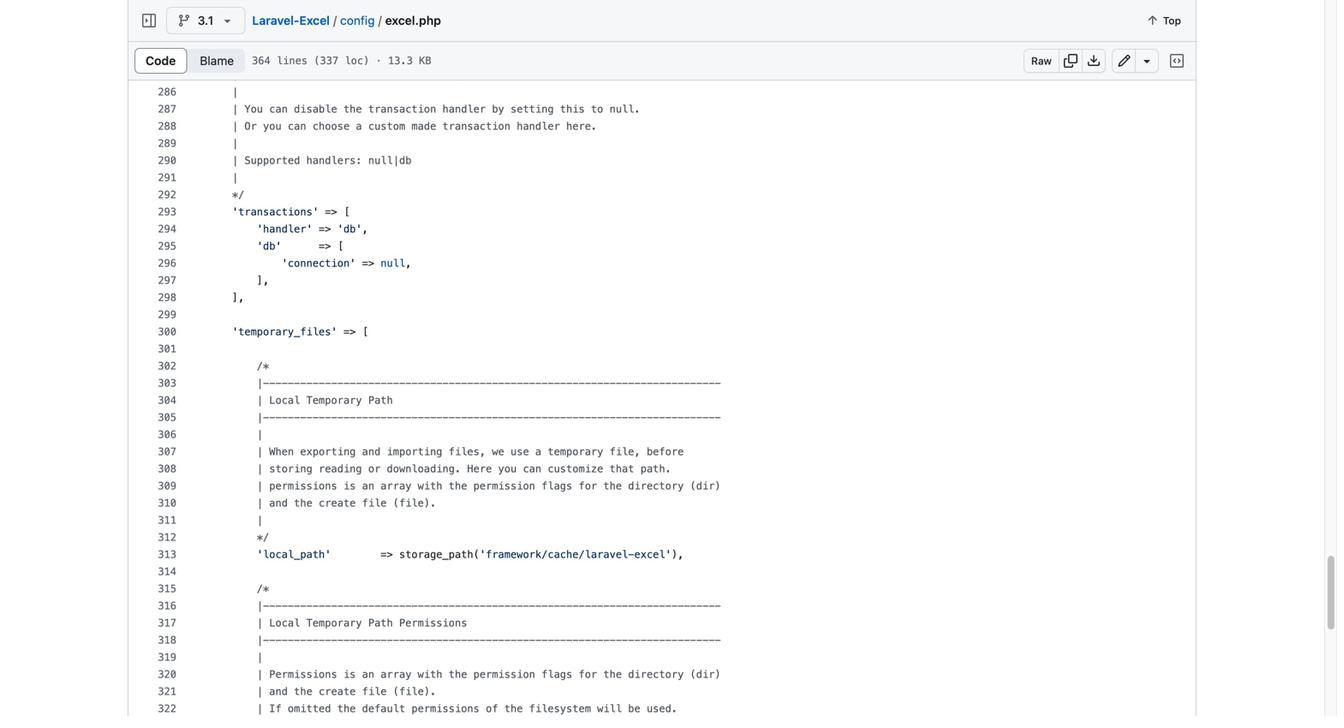 Task type: vqa. For each thing, say whether or not it's contained in the screenshot.
third list from the bottom of the page
no



Task type: describe. For each thing, give the bounding box(es) containing it.
321
[[158, 686, 177, 698]]

300
[[158, 326, 177, 338]]

'transactions'
[[232, 206, 319, 218]]

permissions inside /* |-------------------------------------------------------------------------- | local temporary path |-------------------------------------------------------------------------- | | when exporting and importing files, we use a temporary file, before | storing reading or downloading. here you can customize that path. | permissions is an array with the permission flags for the directory (dir) | and the create file (file). | */ 'local_path' => storage_path( 'framework/cache/laravel-excel' ),
[[269, 480, 337, 492]]

312
[[158, 532, 177, 544]]

313
[[158, 549, 177, 561]]

storing
[[269, 463, 313, 475]]

handlers:
[[306, 155, 362, 167]]

/* for -
[[257, 360, 269, 372]]

'framework/cache/laravel-
[[480, 549, 635, 561]]

|-------------------------------------------------------------------------- | | by default the import is wrapped in a transaction. this is useful | for when an import may fail and you want to retry it. with the | transactions, the previous import gets rolled-back. | | you can disable the transaction handler by setting this to null. | or you can choose a custom made transaction handler here. | | supported handlers: null|db | */ 'transactions' => [ 'handler' => 'db' , 'db' => [ 'connection' => null , ], ],
[[207, 0, 697, 304]]

null|db
[[368, 155, 412, 167]]

when
[[269, 446, 294, 458]]

null
[[381, 258, 406, 270]]

317
[[158, 617, 177, 629]]

364
[[252, 55, 271, 67]]

by
[[245, 35, 257, 47]]

array inside /* |-------------------------------------------------------------------------- | local temporary path permissions |-------------------------------------------------------------------------- | | permissions is an array with the permission flags for the directory (dir) | and the create file (file). | if omitted the default permissions of the filesystem will be used.
[[381, 669, 412, 681]]

file,
[[610, 446, 641, 458]]

13.3
[[388, 55, 413, 67]]

an inside |-------------------------------------------------------------------------- | | by default the import is wrapped in a transaction. this is useful | for when an import may fail and you want to retry it. with the | transactions, the previous import gets rolled-back. | | you can disable the transaction handler by setting this to null. | or you can choose a custom made transaction handler here. | | supported handlers: null|db | */ 'transactions' => [ 'handler' => 'db' , 'db' => [ 'connection' => null , ], ],
[[300, 52, 313, 64]]

before
[[647, 446, 684, 458]]

with
[[579, 52, 604, 64]]

rolled-
[[486, 69, 529, 81]]

1 horizontal spatial a
[[467, 35, 474, 47]]

/* for |-
[[257, 583, 269, 595]]

|- up 'when'
[[257, 412, 269, 424]]

294
[[158, 223, 177, 235]]

0 vertical spatial handler
[[443, 103, 486, 115]]

be
[[628, 703, 641, 715]]

permission inside /* |-------------------------------------------------------------------------- | local temporary path permissions |-------------------------------------------------------------------------- | | permissions is an array with the permission flags for the directory (dir) | and the create file (file). | if omitted the default permissions of the filesystem will be used.
[[474, 669, 536, 681]]

307
[[158, 446, 177, 458]]

288
[[158, 120, 177, 132]]

304
[[158, 395, 177, 407]]

|- down 'temporary_files'
[[257, 378, 269, 390]]

305
[[158, 412, 177, 424]]

config
[[340, 13, 375, 27]]

2 / from the left
[[378, 13, 382, 27]]

0 horizontal spatial to
[[498, 52, 511, 64]]

omitted
[[288, 703, 331, 715]]

1 / from the left
[[333, 13, 337, 27]]

back.
[[529, 69, 560, 81]]

more edit options image
[[1141, 54, 1154, 68]]

0 vertical spatial import
[[337, 35, 375, 47]]

symbols image
[[1171, 54, 1184, 68]]

and up or
[[362, 446, 381, 458]]

you inside /* |-------------------------------------------------------------------------- | local temporary path |-------------------------------------------------------------------------- | | when exporting and importing files, we use a temporary file, before | storing reading or downloading. here you can customize that path. | permissions is an array with the permission flags for the directory (dir) | and the create file (file). | */ 'local_path' => storage_path( 'framework/cache/laravel-excel' ),
[[498, 463, 517, 475]]

here.
[[567, 120, 597, 132]]

filesystem
[[529, 703, 591, 715]]

*/ inside |-------------------------------------------------------------------------- | | by default the import is wrapped in a transaction. this is useful | for when an import may fail and you want to retry it. with the | transactions, the previous import gets rolled-back. | | you can disable the transaction handler by setting this to null. | or you can choose a custom made transaction handler here. | | supported handlers: null|db | */ 'transactions' => [ 'handler' => 'db' , 'db' => [ 'connection' => null , ], ],
[[232, 189, 245, 201]]

this
[[560, 103, 585, 115]]

),
[[672, 549, 684, 561]]

(337
[[314, 55, 339, 67]]

for inside |-------------------------------------------------------------------------- | | by default the import is wrapped in a transaction. this is useful | for when an import may fail and you want to retry it. with the | transactions, the previous import gets rolled-back. | | you can disable the transaction handler by setting this to null. | or you can choose a custom made transaction handler here. | | supported handlers: null|db | */ 'transactions' => [ 'handler' => 'db' , 'db' => [ 'connection' => null , ], ],
[[245, 52, 263, 64]]

and inside |-------------------------------------------------------------------------- | | by default the import is wrapped in a transaction. this is useful | for when an import may fail and you want to retry it. with the | transactions, the previous import gets rolled-back. | | you can disable the transaction handler by setting this to null. | or you can choose a custom made transaction handler here. | | supported handlers: null|db | */ 'transactions' => [ 'handler' => 'db' , 'db' => [ 'connection' => null , ], ],
[[418, 52, 436, 64]]

301
[[158, 343, 177, 355]]

299
[[158, 309, 177, 321]]

it.
[[554, 52, 573, 64]]

364 lines (337 loc) · 13.3 kb
[[252, 55, 432, 67]]

or
[[245, 120, 257, 132]]

'temporary_files'
[[232, 326, 337, 338]]

git branch image
[[177, 14, 191, 27]]

supported
[[245, 155, 300, 167]]

2 vertical spatial import
[[412, 69, 449, 81]]

choose
[[313, 120, 350, 132]]

copy raw content image
[[1064, 54, 1078, 68]]

default inside /* |-------------------------------------------------------------------------- | local temporary path permissions |-------------------------------------------------------------------------- | | permissions is an array with the permission flags for the directory (dir) | and the create file (file). | if omitted the default permissions of the filesystem will be used.
[[362, 703, 406, 715]]

309
[[158, 480, 177, 492]]

with inside /* |-------------------------------------------------------------------------- | local temporary path permissions |-------------------------------------------------------------------------- | | permissions is an array with the permission flags for the directory (dir) | and the create file (file). | if omitted the default permissions of the filesystem will be used.
[[418, 669, 443, 681]]

1 horizontal spatial 'db'
[[337, 223, 362, 235]]

file view element
[[135, 48, 246, 74]]

a inside /* |-------------------------------------------------------------------------- | local temporary path |-------------------------------------------------------------------------- | | when exporting and importing files, we use a temporary file, before | storing reading or downloading. here you can customize that path. | permissions is an array with the permission flags for the directory (dir) | and the create file (file). | */ 'local_path' => storage_path( 'framework/cache/laravel-excel' ),
[[536, 446, 542, 458]]

320
[[158, 669, 177, 681]]

286
[[158, 86, 177, 98]]

289
[[158, 138, 177, 150]]

by
[[492, 103, 505, 115]]

raw link
[[1024, 49, 1060, 73]]

files,
[[449, 446, 486, 458]]

=> inside /* |-------------------------------------------------------------------------- | local temporary path |-------------------------------------------------------------------------- | | when exporting and importing files, we use a temporary file, before | storing reading or downloading. here you can customize that path. | permissions is an array with the permission flags for the directory (dir) | and the create file (file). | */ 'local_path' => storage_path( 'framework/cache/laravel-excel' ),
[[381, 549, 393, 561]]

with inside /* |-------------------------------------------------------------------------- | local temporary path |-------------------------------------------------------------------------- | | when exporting and importing files, we use a temporary file, before | storing reading or downloading. here you can customize that path. | permissions is an array with the permission flags for the directory (dir) | and the create file (file). | */ 'local_path' => storage_path( 'framework/cache/laravel-excel' ),
[[418, 480, 443, 492]]

298
[[158, 292, 177, 304]]

side panel image
[[142, 14, 156, 27]]

customize
[[548, 463, 604, 475]]

306
[[158, 429, 177, 441]]

(dir) inside /* |-------------------------------------------------------------------------- | local temporary path permissions |-------------------------------------------------------------------------- | | permissions is an array with the permission flags for the directory (dir) | and the create file (file). | if omitted the default permissions of the filesystem will be used.
[[690, 669, 721, 681]]

0 vertical spatial can
[[269, 103, 288, 115]]

transactions,
[[245, 69, 325, 81]]

file inside /* |-------------------------------------------------------------------------- | local temporary path |-------------------------------------------------------------------------- | | when exporting and importing files, we use a temporary file, before | storing reading or downloading. here you can customize that path. | permissions is an array with the permission flags for the directory (dir) | and the create file (file). | */ 'local_path' => storage_path( 'framework/cache/laravel-excel' ),
[[362, 497, 387, 509]]

null.
[[610, 103, 641, 115]]

path for an
[[368, 617, 393, 629]]

this
[[560, 35, 585, 47]]

you
[[245, 103, 263, 115]]

295
[[158, 240, 177, 252]]

/* |-------------------------------------------------------------------------- | local temporary path |-------------------------------------------------------------------------- | | when exporting and importing files, we use a temporary file, before | storing reading or downloading. here you can customize that path. | permissions is an array with the permission flags for the directory (dir) | and the create file (file). | */ 'local_path' => storage_path( 'framework/cache/laravel-excel' ),
[[207, 360, 721, 561]]

top
[[1164, 15, 1182, 27]]

an inside /* |-------------------------------------------------------------------------- | local temporary path |-------------------------------------------------------------------------- | | when exporting and importing files, we use a temporary file, before | storing reading or downloading. here you can customize that path. | permissions is an array with the permission flags for the directory (dir) | and the create file (file). | */ 'local_path' => storage_path( 'framework/cache/laravel-excel' ),
[[362, 480, 375, 492]]

1 horizontal spatial you
[[443, 52, 461, 64]]

top button
[[1139, 9, 1190, 33]]

1 vertical spatial can
[[288, 120, 306, 132]]

if
[[269, 703, 282, 715]]

|- inside |-------------------------------------------------------------------------- | | by default the import is wrapped in a transaction. this is useful | for when an import may fail and you want to retry it. with the | transactions, the previous import gets rolled-back. | | you can disable the transaction handler by setting this to null. | or you can choose a custom made transaction handler here. | | supported handlers: null|db | */ 'transactions' => [ 'handler' => 'db' , 'db' => [ 'connection' => null , ], ],
[[232, 0, 245, 12]]

blame
[[200, 54, 234, 68]]

0 horizontal spatial transaction
[[368, 103, 436, 115]]

kb
[[419, 55, 432, 67]]

'local_path'
[[257, 549, 331, 561]]

default inside |-------------------------------------------------------------------------- | | by default the import is wrapped in a transaction. this is useful | for when an import may fail and you want to retry it. with the | transactions, the previous import gets rolled-back. | | you can disable the transaction handler by setting this to null. | or you can choose a custom made transaction handler here. | | supported handlers: null|db | */ 'transactions' => [ 'handler' => 'db' , 'db' => [ 'connection' => null , ], ],
[[263, 35, 306, 47]]

wrapped
[[399, 35, 443, 47]]

array inside /* |-------------------------------------------------------------------------- | local temporary path |-------------------------------------------------------------------------- | | when exporting and importing files, we use a temporary file, before | storing reading or downloading. here you can customize that path. | permissions is an array with the permission flags for the directory (dir) | and the create file (file). | */ 'local_path' => storage_path( 'framework/cache/laravel-excel' ),
[[381, 480, 412, 492]]

310
[[158, 497, 177, 509]]



Task type: locate. For each thing, give the bounding box(es) containing it.
can down disable
[[288, 120, 306, 132]]

laravel-
[[252, 13, 300, 27]]

1 horizontal spatial to
[[591, 103, 604, 115]]

excel.php
[[385, 13, 441, 27]]

and up if
[[269, 686, 288, 698]]

local for -
[[269, 395, 300, 407]]

can right the you
[[269, 103, 288, 115]]

0 vertical spatial permissions
[[269, 480, 337, 492]]

],
[[257, 275, 269, 287], [232, 292, 245, 304]]

0 vertical spatial create
[[319, 497, 356, 509]]

0 vertical spatial permissions
[[399, 617, 467, 629]]

code button
[[135, 48, 187, 74]]

0 vertical spatial you
[[443, 52, 461, 64]]

1 permission from the top
[[474, 480, 536, 492]]

blame button
[[188, 48, 246, 74]]

in
[[449, 35, 461, 47]]

retry
[[517, 52, 548, 64]]

path inside /* |-------------------------------------------------------------------------- | local temporary path |-------------------------------------------------------------------------- | | when exporting and importing files, we use a temporary file, before | storing reading or downloading. here you can customize that path. | permissions is an array with the permission flags for the directory (dir) | and the create file (file). | */ 'local_path' => storage_path( 'framework/cache/laravel-excel' ),
[[368, 395, 393, 407]]

can inside /* |-------------------------------------------------------------------------- | local temporary path |-------------------------------------------------------------------------- | | when exporting and importing files, we use a temporary file, before | storing reading or downloading. here you can customize that path. | permissions is an array with the permission flags for the directory (dir) | and the create file (file). | */ 'local_path' => storage_path( 'framework/cache/laravel-excel' ),
[[523, 463, 542, 475]]

0 vertical spatial 'db'
[[337, 223, 362, 235]]

1 vertical spatial ,
[[406, 258, 412, 270]]

1 horizontal spatial permissions
[[399, 617, 467, 629]]

[ up 'connection'
[[337, 240, 344, 252]]

[ down handlers:
[[344, 206, 350, 218]]

1 vertical spatial */
[[257, 532, 269, 544]]

291
[[158, 172, 177, 184]]

296
[[158, 258, 177, 270]]

3.1 button
[[166, 7, 245, 34]]

temporary for exporting
[[306, 395, 362, 407]]

0 horizontal spatial /
[[333, 13, 337, 27]]

directory inside /* |-------------------------------------------------------------------------- | local temporary path |-------------------------------------------------------------------------- | | when exporting and importing files, we use a temporary file, before | storing reading or downloading. here you can customize that path. | permissions is an array with the permission flags for the directory (dir) | and the create file (file). | */ 'local_path' => storage_path( 'framework/cache/laravel-excel' ),
[[628, 480, 684, 492]]

1 vertical spatial path
[[368, 617, 393, 629]]

of
[[486, 703, 498, 715]]

laravel-excel / config / excel.php
[[252, 13, 441, 27]]

path
[[368, 395, 393, 407], [368, 617, 393, 629]]

1 vertical spatial to
[[591, 103, 604, 115]]

0 vertical spatial for
[[245, 52, 263, 64]]

permissions up omitted
[[269, 669, 337, 681]]

1 temporary from the top
[[306, 395, 362, 407]]

create inside /* |-------------------------------------------------------------------------- | local temporary path |-------------------------------------------------------------------------- | | when exporting and importing files, we use a temporary file, before | storing reading or downloading. here you can customize that path. | permissions is an array with the permission flags for the directory (dir) | and the create file (file). | */ 'local_path' => storage_path( 'framework/cache/laravel-excel' ),
[[319, 497, 356, 509]]

edit file image
[[1118, 54, 1132, 68]]

2 permission from the top
[[474, 669, 536, 681]]

downloading.
[[387, 463, 461, 475]]

1 vertical spatial default
[[362, 703, 406, 715]]

create down reading
[[319, 497, 356, 509]]

gets
[[455, 69, 480, 81]]

custom
[[368, 120, 406, 132]]

permissions down storage_path(
[[399, 617, 467, 629]]

0 vertical spatial ,
[[362, 223, 368, 235]]

1 vertical spatial handler
[[517, 120, 560, 132]]

1 vertical spatial permissions
[[269, 669, 337, 681]]

316
[[158, 600, 177, 612]]

1 vertical spatial flags
[[542, 669, 573, 681]]

(dir) inside /* |-------------------------------------------------------------------------- | local temporary path |-------------------------------------------------------------------------- | | when exporting and importing files, we use a temporary file, before | storing reading or downloading. here you can customize that path. | permissions is an array with the permission flags for the directory (dir) | and the create file (file). | */ 'local_path' => storage_path( 'framework/cache/laravel-excel' ),
[[690, 480, 721, 492]]

2 flags from the top
[[542, 669, 573, 681]]

1 vertical spatial (file).
[[393, 686, 436, 698]]

directory up used.
[[628, 669, 684, 681]]

1 path from the top
[[368, 395, 393, 407]]

0 vertical spatial (dir)
[[690, 480, 721, 492]]

*/ inside /* |-------------------------------------------------------------------------- | local temporary path |-------------------------------------------------------------------------- | | when exporting and importing files, we use a temporary file, before | storing reading or downloading. here you can customize that path. | permissions is an array with the permission flags for the directory (dir) | and the create file (file). | */ 'local_path' => storage_path( 'framework/cache/laravel-excel' ),
[[257, 532, 269, 544]]

0 horizontal spatial default
[[263, 35, 306, 47]]

permission inside /* |-------------------------------------------------------------------------- | local temporary path |-------------------------------------------------------------------------- | | when exporting and importing files, we use a temporary file, before | storing reading or downloading. here you can customize that path. | permissions is an array with the permission flags for the directory (dir) | and the create file (file). | */ 'local_path' => storage_path( 'framework/cache/laravel-excel' ),
[[474, 480, 536, 492]]

can down "use"
[[523, 463, 542, 475]]

1 vertical spatial permissions
[[412, 703, 480, 715]]

'connection'
[[282, 258, 356, 270]]

transaction down by
[[443, 120, 511, 132]]

permissions inside /* |-------------------------------------------------------------------------- | local temporary path permissions |-------------------------------------------------------------------------- | | permissions is an array with the permission flags for the directory (dir) | and the create file (file). | if omitted the default permissions of the filesystem will be used.
[[412, 703, 480, 715]]

2 create from the top
[[319, 686, 356, 698]]

permissions left of
[[412, 703, 480, 715]]

'db' down 'handler'
[[257, 240, 282, 252]]

|- up by
[[232, 0, 245, 12]]

285
[[158, 69, 177, 81]]

permission up of
[[474, 669, 536, 681]]

290
[[158, 155, 177, 167]]

create up omitted
[[319, 686, 356, 698]]

0 vertical spatial permission
[[474, 480, 536, 492]]

1 horizontal spatial transaction
[[443, 120, 511, 132]]

'handler'
[[257, 223, 313, 235]]

0 vertical spatial ],
[[257, 275, 269, 287]]

/ right excel
[[333, 13, 337, 27]]

and
[[418, 52, 436, 64], [362, 446, 381, 458], [269, 497, 288, 509], [269, 686, 288, 698]]

for down by
[[245, 52, 263, 64]]

for inside /* |-------------------------------------------------------------------------- | local temporary path permissions |-------------------------------------------------------------------------- | | permissions is an array with the permission flags for the directory (dir) | and the create file (file). | if omitted the default permissions of the filesystem will be used.
[[579, 669, 597, 681]]

[
[[344, 206, 350, 218], [337, 240, 344, 252], [362, 326, 368, 338]]

0 vertical spatial flags
[[542, 480, 573, 492]]

a right the in
[[467, 35, 474, 47]]

[ right 'temporary_files'
[[362, 326, 368, 338]]

0 horizontal spatial ,
[[362, 223, 368, 235]]

1 vertical spatial 'db'
[[257, 240, 282, 252]]

1 create from the top
[[319, 497, 356, 509]]

1 horizontal spatial permissions
[[412, 703, 480, 715]]

0 vertical spatial temporary
[[306, 395, 362, 407]]

excel
[[300, 13, 330, 27]]

path for importing
[[368, 395, 393, 407]]

path inside /* |-------------------------------------------------------------------------- | local temporary path permissions |-------------------------------------------------------------------------- | | permissions is an array with the permission flags for the directory (dir) | and the create file (file). | if omitted the default permissions of the filesystem will be used.
[[368, 617, 393, 629]]

0 vertical spatial to
[[498, 52, 511, 64]]

default up when
[[263, 35, 306, 47]]

2 vertical spatial an
[[362, 669, 375, 681]]

1 vertical spatial /*
[[257, 583, 269, 595]]

2 temporary from the top
[[306, 617, 362, 629]]

permissions
[[399, 617, 467, 629], [269, 669, 337, 681]]

1 array from the top
[[381, 480, 412, 492]]

you down we on the bottom left of the page
[[498, 463, 517, 475]]

flags
[[542, 480, 573, 492], [542, 669, 573, 681]]

directory down path.
[[628, 480, 684, 492]]

0 vertical spatial path
[[368, 395, 393, 407]]

temporary inside /* |-------------------------------------------------------------------------- | local temporary path permissions |-------------------------------------------------------------------------- | | permissions is an array with the permission flags for the directory (dir) | and the create file (file). | if omitted the default permissions of the filesystem will be used.
[[306, 617, 362, 629]]

/
[[333, 13, 337, 27], [378, 13, 382, 27]]

(file). inside /* |-------------------------------------------------------------------------- | local temporary path permissions |-------------------------------------------------------------------------- | | permissions is an array with the permission flags for the directory (dir) | and the create file (file). | if omitted the default permissions of the filesystem will be used.
[[393, 686, 436, 698]]

1 horizontal spatial handler
[[517, 120, 560, 132]]

or
[[368, 463, 381, 475]]

we
[[492, 446, 505, 458]]

0 horizontal spatial handler
[[443, 103, 486, 115]]

2 vertical spatial you
[[498, 463, 517, 475]]

that
[[610, 463, 635, 475]]

297
[[158, 275, 177, 287]]

1 vertical spatial file
[[362, 686, 387, 698]]

to up here.
[[591, 103, 604, 115]]

used.
[[647, 703, 678, 715]]

for up will
[[579, 669, 597, 681]]

0 horizontal spatial permissions
[[269, 480, 337, 492]]

importing
[[387, 446, 443, 458]]

0 vertical spatial default
[[263, 35, 306, 47]]

1 vertical spatial for
[[579, 480, 597, 492]]

=>
[[325, 206, 337, 218], [319, 223, 331, 235], [319, 240, 331, 252], [362, 258, 375, 270], [344, 326, 356, 338], [381, 549, 393, 561]]

|- up if
[[257, 635, 269, 647]]

1 local from the top
[[269, 395, 300, 407]]

config link
[[340, 13, 375, 27]]

2 (dir) from the top
[[690, 669, 721, 681]]

*/ up ''transactions''
[[232, 189, 245, 201]]

/ right config
[[378, 13, 382, 27]]

0 horizontal spatial 'db'
[[257, 240, 282, 252]]

local for |-
[[269, 617, 300, 629]]

/* inside /* |-------------------------------------------------------------------------- | local temporary path permissions |-------------------------------------------------------------------------- | | permissions is an array with the permission flags for the directory (dir) | and the create file (file). | if omitted the default permissions of the filesystem will be used.
[[257, 583, 269, 595]]

1 directory from the top
[[628, 480, 684, 492]]

use
[[511, 446, 529, 458]]

want
[[467, 52, 492, 64]]

flags inside /* |-------------------------------------------------------------------------- | local temporary path permissions |-------------------------------------------------------------------------- | | permissions is an array with the permission flags for the directory (dir) | and the create file (file). | if omitted the default permissions of the filesystem will be used.
[[542, 669, 573, 681]]

transaction up custom on the left
[[368, 103, 436, 115]]

287
[[158, 103, 177, 115]]

0 horizontal spatial a
[[356, 120, 362, 132]]

1 vertical spatial permission
[[474, 669, 536, 681]]

create inside /* |-------------------------------------------------------------------------- | local temporary path permissions |-------------------------------------------------------------------------- | | permissions is an array with the permission flags for the directory (dir) | and the create file (file). | if omitted the default permissions of the filesystem will be used.
[[319, 686, 356, 698]]

2 (file). from the top
[[393, 686, 436, 698]]

2 vertical spatial [
[[362, 326, 368, 338]]

319
[[158, 652, 177, 664]]

2 directory from the top
[[628, 669, 684, 681]]

file
[[362, 497, 387, 509], [362, 686, 387, 698]]

local inside /* |-------------------------------------------------------------------------- | local temporary path |-------------------------------------------------------------------------- | | when exporting and importing files, we use a temporary file, before | storing reading or downloading. here you can customize that path. | permissions is an array with the permission flags for the directory (dir) | and the create file (file). | */ 'local_path' => storage_path( 'framework/cache/laravel-excel' ),
[[269, 395, 300, 407]]

for inside /* |-------------------------------------------------------------------------- | local temporary path |-------------------------------------------------------------------------- | | when exporting and importing files, we use a temporary file, before | storing reading or downloading. here you can customize that path. | permissions is an array with the permission flags for the directory (dir) | and the create file (file). | */ 'local_path' => storage_path( 'framework/cache/laravel-excel' ),
[[579, 480, 597, 492]]

temporary up "exporting"
[[306, 395, 362, 407]]

0 vertical spatial local
[[269, 395, 300, 407]]

1 vertical spatial create
[[319, 686, 356, 698]]

will
[[597, 703, 622, 715]]

1 vertical spatial local
[[269, 617, 300, 629]]

/* inside /* |-------------------------------------------------------------------------- | local temporary path |-------------------------------------------------------------------------- | | when exporting and importing files, we use a temporary file, before | storing reading or downloading. here you can customize that path. | permissions is an array with the permission flags for the directory (dir) | and the create file (file). | */ 'local_path' => storage_path( 'framework/cache/laravel-excel' ),
[[257, 360, 269, 372]]

for down customize
[[579, 480, 597, 492]]

0 vertical spatial an
[[300, 52, 313, 64]]

excel'
[[635, 549, 672, 561]]

array
[[381, 480, 412, 492], [381, 669, 412, 681]]

1 (file). from the top
[[393, 497, 436, 509]]

permissions down storing
[[269, 480, 337, 492]]

0 vertical spatial file
[[362, 497, 387, 509]]

0 vertical spatial with
[[418, 480, 443, 492]]

temporary down 'local_path'
[[306, 617, 362, 629]]

import up loc)
[[337, 35, 375, 47]]

code
[[146, 54, 176, 68]]

2 with from the top
[[418, 669, 443, 681]]

'db' up 'connection'
[[337, 223, 362, 235]]

file inside /* |-------------------------------------------------------------------------- | local temporary path permissions |-------------------------------------------------------------------------- | | permissions is an array with the permission flags for the directory (dir) | and the create file (file). | if omitted the default permissions of the filesystem will be used.
[[362, 686, 387, 698]]

'db'
[[337, 223, 362, 235], [257, 240, 282, 252]]

1 vertical spatial temporary
[[306, 617, 362, 629]]

303
[[158, 378, 177, 390]]

0 vertical spatial a
[[467, 35, 474, 47]]

2 vertical spatial for
[[579, 669, 597, 681]]

322
[[158, 703, 177, 715]]

1 horizontal spatial /
[[378, 13, 382, 27]]

(file). inside /* |-------------------------------------------------------------------------- | local temporary path |-------------------------------------------------------------------------- | | when exporting and importing files, we use a temporary file, before | storing reading or downloading. here you can customize that path. | permissions is an array with the permission flags for the directory (dir) | and the create file (file). | */ 'local_path' => storage_path( 'framework/cache/laravel-excel' ),
[[393, 497, 436, 509]]

when
[[269, 52, 294, 64]]

0 vertical spatial /*
[[257, 360, 269, 372]]

1 vertical spatial with
[[418, 669, 443, 681]]

create
[[319, 497, 356, 509], [319, 686, 356, 698]]

local down 'local_path'
[[269, 617, 300, 629]]

a right "use"
[[536, 446, 542, 458]]

1 (dir) from the top
[[690, 480, 721, 492]]

0 horizontal spatial */
[[232, 189, 245, 201]]

a left custom on the left
[[356, 120, 362, 132]]

1 horizontal spatial ,
[[406, 258, 412, 270]]

storage_path(
[[399, 549, 480, 561]]

0 vertical spatial [
[[344, 206, 350, 218]]

made
[[412, 120, 436, 132]]

temporary
[[548, 446, 604, 458]]

permissions
[[269, 480, 337, 492], [412, 703, 480, 715]]

lines
[[277, 55, 308, 67]]

default right omitted
[[362, 703, 406, 715]]

exporting
[[300, 446, 356, 458]]

/* down 'temporary_files'
[[257, 360, 269, 372]]

2 vertical spatial a
[[536, 446, 542, 458]]

download raw content image
[[1088, 54, 1101, 68]]

·
[[376, 55, 382, 67]]

1 horizontal spatial default
[[362, 703, 406, 715]]

1 vertical spatial an
[[362, 480, 375, 492]]

0 horizontal spatial ],
[[232, 292, 245, 304]]

previous
[[356, 69, 406, 81]]

*/ up 'local_path'
[[257, 532, 269, 544]]

1 vertical spatial array
[[381, 669, 412, 681]]

0 vertical spatial array
[[381, 480, 412, 492]]

loc)
[[345, 55, 370, 67]]

temporary inside /* |-------------------------------------------------------------------------- | local temporary path |-------------------------------------------------------------------------- | | when exporting and importing files, we use a temporary file, before | storing reading or downloading. here you can customize that path. | permissions is an array with the permission flags for the directory (dir) | and the create file (file). | */ 'local_path' => storage_path( 'framework/cache/laravel-excel' ),
[[306, 395, 362, 407]]

311
[[158, 515, 177, 527]]

1 vertical spatial directory
[[628, 669, 684, 681]]

is
[[381, 35, 393, 47], [591, 35, 604, 47], [344, 480, 356, 492], [344, 669, 356, 681]]

2 horizontal spatial you
[[498, 463, 517, 475]]

1 vertical spatial ],
[[232, 292, 245, 304]]

/* |-------------------------------------------------------------------------- | local temporary path permissions |-------------------------------------------------------------------------- | | permissions is an array with the permission flags for the directory (dir) | and the create file (file). | if omitted the default permissions of the filesystem will be used.
[[207, 583, 721, 715]]

to up rolled-
[[498, 52, 511, 64]]

2 path from the top
[[368, 617, 393, 629]]

handler left by
[[443, 103, 486, 115]]

*/
[[232, 189, 245, 201], [257, 532, 269, 544]]

1 vertical spatial transaction
[[443, 120, 511, 132]]

0 vertical spatial transaction
[[368, 103, 436, 115]]

2 vertical spatial can
[[523, 463, 542, 475]]

2 file from the top
[[362, 686, 387, 698]]

285 286 287 288 289 290 291 292 293 294 295 296 297 298 299 300 301 302 303 304 305 306 307 308 309 310 311 312 313 314 315 316 317 318 319 320 321 322
[[158, 69, 177, 715]]

318
[[158, 635, 177, 647]]

1 file from the top
[[362, 497, 387, 509]]

path.
[[641, 463, 672, 475]]

handler down setting
[[517, 120, 560, 132]]

flags down customize
[[542, 480, 573, 492]]

is inside /* |-------------------------------------------------------------------------- | local temporary path permissions |-------------------------------------------------------------------------- | | permissions is an array with the permission flags for the directory (dir) | and the create file (file). | if omitted the default permissions of the filesystem will be used.
[[344, 669, 356, 681]]

/* down 'local_path'
[[257, 583, 269, 595]]

1 vertical spatial import
[[319, 52, 356, 64]]

314
[[158, 566, 177, 578]]

and down wrapped
[[418, 52, 436, 64]]

1 /* from the top
[[257, 360, 269, 372]]

1 vertical spatial (dir)
[[690, 669, 721, 681]]

1 vertical spatial a
[[356, 120, 362, 132]]

directory inside /* |-------------------------------------------------------------------------- | local temporary path permissions |-------------------------------------------------------------------------- | | permissions is an array with the permission flags for the directory (dir) | and the create file (file). | if omitted the default permissions of the filesystem will be used.
[[628, 669, 684, 681]]

local inside /* |-------------------------------------------------------------------------- | local temporary path permissions |-------------------------------------------------------------------------- | | permissions is an array with the permission flags for the directory (dir) | and the create file (file). | if omitted the default permissions of the filesystem will be used.
[[269, 617, 300, 629]]

and inside /* |-------------------------------------------------------------------------- | local temporary path permissions |-------------------------------------------------------------------------- | | permissions is an array with the permission flags for the directory (dir) | and the create file (file). | if omitted the default permissions of the filesystem will be used.
[[269, 686, 288, 698]]

293
[[158, 206, 177, 218]]

local up 'when'
[[269, 395, 300, 407]]

0 horizontal spatial you
[[263, 120, 282, 132]]

and down storing
[[269, 497, 288, 509]]

here
[[467, 463, 492, 475]]

|- down 'local_path'
[[257, 600, 269, 612]]

1 flags from the top
[[542, 480, 573, 492]]

(dir)
[[690, 480, 721, 492], [690, 669, 721, 681]]

2 /* from the top
[[257, 583, 269, 595]]

an inside /* |-------------------------------------------------------------------------- | local temporary path permissions |-------------------------------------------------------------------------- | | permissions is an array with the permission flags for the directory (dir) | and the create file (file). | if omitted the default permissions of the filesystem will be used.
[[362, 669, 375, 681]]

1 horizontal spatial */
[[257, 532, 269, 544]]

flags up the filesystem
[[542, 669, 573, 681]]

302
[[158, 360, 177, 372]]

308
[[158, 463, 177, 475]]

2 local from the top
[[269, 617, 300, 629]]

local
[[269, 395, 300, 407], [269, 617, 300, 629]]

0 horizontal spatial permissions
[[269, 669, 337, 681]]

2 horizontal spatial a
[[536, 446, 542, 458]]

0 vertical spatial directory
[[628, 480, 684, 492]]

flags inside /* |-------------------------------------------------------------------------- | local temporary path |-------------------------------------------------------------------------- | | when exporting and importing files, we use a temporary file, before | storing reading or downloading. here you can customize that path. | permissions is an array with the permission flags for the directory (dir) | and the create file (file). | */ 'local_path' => storage_path( 'framework/cache/laravel-excel' ),
[[542, 480, 573, 492]]

directory
[[628, 480, 684, 492], [628, 669, 684, 681]]

temporary for permissions
[[306, 617, 362, 629]]

1 vertical spatial [
[[337, 240, 344, 252]]

is inside /* |-------------------------------------------------------------------------- | local temporary path |-------------------------------------------------------------------------- | | when exporting and importing files, we use a temporary file, before | storing reading or downloading. here you can customize that path. | permissions is an array with the permission flags for the directory (dir) | and the create file (file). | */ 'local_path' => storage_path( 'framework/cache/laravel-excel' ),
[[344, 480, 356, 492]]

0 vertical spatial */
[[232, 189, 245, 201]]

292
[[158, 189, 177, 201]]

import down kb on the left top of the page
[[412, 69, 449, 81]]

permission down here on the left bottom of the page
[[474, 480, 536, 492]]

you down the in
[[443, 52, 461, 64]]

you right the or
[[263, 120, 282, 132]]

import left may
[[319, 52, 356, 64]]

-
[[245, 0, 251, 12], [251, 0, 257, 12], [257, 0, 263, 12], [263, 0, 269, 12], [269, 0, 276, 12], [276, 0, 282, 12], [282, 0, 288, 12], [288, 0, 294, 12], [294, 0, 300, 12], [300, 0, 306, 12], [306, 0, 313, 12], [313, 0, 319, 12], [319, 0, 325, 12], [325, 0, 331, 12], [331, 0, 337, 12], [337, 0, 344, 12], [344, 0, 350, 12], [350, 0, 356, 12], [356, 0, 362, 12], [362, 0, 368, 12], [368, 0, 375, 12], [375, 0, 381, 12], [381, 0, 387, 12], [387, 0, 393, 12], [393, 0, 399, 12], [399, 0, 406, 12], [406, 0, 412, 12], [412, 0, 418, 12], [418, 0, 424, 12], [424, 0, 430, 12], [430, 0, 436, 12], [436, 0, 443, 12], [443, 0, 449, 12], [449, 0, 455, 12], [455, 0, 461, 12], [461, 0, 467, 12], [467, 0, 474, 12], [474, 0, 480, 12], [480, 0, 486, 12], [486, 0, 492, 12], [492, 0, 498, 12], [498, 0, 505, 12], [505, 0, 511, 12], [511, 0, 517, 12], [517, 0, 523, 12], [523, 0, 529, 12], [529, 0, 536, 12], [536, 0, 542, 12], [542, 0, 548, 12], [548, 0, 554, 12], [554, 0, 560, 12], [560, 0, 567, 12], [567, 0, 573, 12], [573, 0, 579, 12], [579, 0, 585, 12], [585, 0, 591, 12], [591, 0, 597, 12], [597, 0, 604, 12], [604, 0, 610, 12], [610, 0, 616, 12], [616, 0, 622, 12], [622, 0, 628, 12], [628, 0, 635, 12], [635, 0, 641, 12], [641, 0, 647, 12], [647, 0, 653, 12], [653, 0, 659, 12], [659, 0, 666, 12], [666, 0, 672, 12], [672, 0, 678, 12], [678, 0, 684, 12], [684, 0, 690, 12], [690, 0, 697, 12], [269, 378, 276, 390], [276, 378, 282, 390], [282, 378, 288, 390], [288, 378, 294, 390], [294, 378, 300, 390], [300, 378, 306, 390], [306, 378, 313, 390], [313, 378, 319, 390], [319, 378, 325, 390], [325, 378, 331, 390], [331, 378, 337, 390], [337, 378, 344, 390], [344, 378, 350, 390], [350, 378, 356, 390], [356, 378, 362, 390], [362, 378, 368, 390], [368, 378, 375, 390], [375, 378, 381, 390], [381, 378, 387, 390], [387, 378, 393, 390], [393, 378, 399, 390], [399, 378, 406, 390], [406, 378, 412, 390], [412, 378, 418, 390], [418, 378, 424, 390], [424, 378, 430, 390], [430, 378, 436, 390], [436, 378, 443, 390], [443, 378, 449, 390], [449, 378, 455, 390], [455, 378, 461, 390], [461, 378, 467, 390], [467, 378, 474, 390], [474, 378, 480, 390], [480, 378, 486, 390], [486, 378, 492, 390], [492, 378, 498, 390], [498, 378, 505, 390], [505, 378, 511, 390], [511, 378, 517, 390], [517, 378, 523, 390], [523, 378, 529, 390], [529, 378, 536, 390], [536, 378, 542, 390], [542, 378, 548, 390], [548, 378, 554, 390], [554, 378, 560, 390], [560, 378, 567, 390], [567, 378, 573, 390], [573, 378, 579, 390], [579, 378, 585, 390], [585, 378, 591, 390], [591, 378, 597, 390], [597, 378, 604, 390], [604, 378, 610, 390], [610, 378, 616, 390], [616, 378, 622, 390], [622, 378, 628, 390], [628, 378, 635, 390], [635, 378, 641, 390], [641, 378, 647, 390], [647, 378, 653, 390], [653, 378, 659, 390], [659, 378, 666, 390], [666, 378, 672, 390], [672, 378, 678, 390], [678, 378, 684, 390], [684, 378, 690, 390], [690, 378, 697, 390], [697, 378, 703, 390], [703, 378, 709, 390], [709, 378, 715, 390], [715, 378, 721, 390], [269, 412, 276, 424], [276, 412, 282, 424], [282, 412, 288, 424], [288, 412, 294, 424], [294, 412, 300, 424], [300, 412, 306, 424], [306, 412, 313, 424], [313, 412, 319, 424], [319, 412, 325, 424], [325, 412, 331, 424], [331, 412, 337, 424], [337, 412, 344, 424], [344, 412, 350, 424], [350, 412, 356, 424], [356, 412, 362, 424], [362, 412, 368, 424], [368, 412, 375, 424], [375, 412, 381, 424], [381, 412, 387, 424], [387, 412, 393, 424], [393, 412, 399, 424], [399, 412, 406, 424], [406, 412, 412, 424], [412, 412, 418, 424], [418, 412, 424, 424], [424, 412, 430, 424], [430, 412, 436, 424], [436, 412, 443, 424], [443, 412, 449, 424], [449, 412, 455, 424], [455, 412, 461, 424], [461, 412, 467, 424], [467, 412, 474, 424], [474, 412, 480, 424], [480, 412, 486, 424], [486, 412, 492, 424], [492, 412, 498, 424], [498, 412, 505, 424], [505, 412, 511, 424], [511, 412, 517, 424], [517, 412, 523, 424], [523, 412, 529, 424], [529, 412, 536, 424], [536, 412, 542, 424], [542, 412, 548, 424], [548, 412, 554, 424], [554, 412, 560, 424], [560, 412, 567, 424], [567, 412, 573, 424], [573, 412, 579, 424], [579, 412, 585, 424], [585, 412, 591, 424], [591, 412, 597, 424], [597, 412, 604, 424], [604, 412, 610, 424], [610, 412, 616, 424], [616, 412, 622, 424], [622, 412, 628, 424], [628, 412, 635, 424], [635, 412, 641, 424], [641, 412, 647, 424], [647, 412, 653, 424], [653, 412, 659, 424], [659, 412, 666, 424], [666, 412, 672, 424], [672, 412, 678, 424], [678, 412, 684, 424], [684, 412, 690, 424], [690, 412, 697, 424], [697, 412, 703, 424], [703, 412, 709, 424], [709, 412, 715, 424], [715, 412, 721, 424], [269, 600, 276, 612], [276, 600, 282, 612], [282, 600, 288, 612], [288, 600, 294, 612], [294, 600, 300, 612], [300, 600, 306, 612], [306, 600, 313, 612], [313, 600, 319, 612], [319, 600, 325, 612], [325, 600, 331, 612], [331, 600, 337, 612], [337, 600, 344, 612], [344, 600, 350, 612], [350, 600, 356, 612], [356, 600, 362, 612], [362, 600, 368, 612], [368, 600, 375, 612], [375, 600, 381, 612], [381, 600, 387, 612], [387, 600, 393, 612], [393, 600, 399, 612], [399, 600, 406, 612], [406, 600, 412, 612], [412, 600, 418, 612], [418, 600, 424, 612], [424, 600, 430, 612], [430, 600, 436, 612], [436, 600, 443, 612], [443, 600, 449, 612], [449, 600, 455, 612], [455, 600, 461, 612], [461, 600, 467, 612], [467, 600, 474, 612], [474, 600, 480, 612], [480, 600, 486, 612], [486, 600, 492, 612], [492, 600, 498, 612], [498, 600, 505, 612], [505, 600, 511, 612], [511, 600, 517, 612], [517, 600, 523, 612], [523, 600, 529, 612], [529, 600, 536, 612], [536, 600, 542, 612], [542, 600, 548, 612], [548, 600, 554, 612], [554, 600, 560, 612], [560, 600, 567, 612], [567, 600, 573, 612], [573, 600, 579, 612], [579, 600, 585, 612], [585, 600, 591, 612], [591, 600, 597, 612], [597, 600, 604, 612], [604, 600, 610, 612], [610, 600, 616, 612], [616, 600, 622, 612], [622, 600, 628, 612], [628, 600, 635, 612], [635, 600, 641, 612], [641, 600, 647, 612], [647, 600, 653, 612], [653, 600, 659, 612], [659, 600, 666, 612], [666, 600, 672, 612], [672, 600, 678, 612], [678, 600, 684, 612], [684, 600, 690, 612], [690, 600, 697, 612], [697, 600, 703, 612], [703, 600, 709, 612], [709, 600, 715, 612], [715, 600, 721, 612], [269, 635, 276, 647], [276, 635, 282, 647], [282, 635, 288, 647], [288, 635, 294, 647], [294, 635, 300, 647], [300, 635, 306, 647], [306, 635, 313, 647], [313, 635, 319, 647], [319, 635, 325, 647], [325, 635, 331, 647], [331, 635, 337, 647], [337, 635, 344, 647], [344, 635, 350, 647], [350, 635, 356, 647], [356, 635, 362, 647], [362, 635, 368, 647], [368, 635, 375, 647], [375, 635, 381, 647], [381, 635, 387, 647], [387, 635, 393, 647], [393, 635, 399, 647], [399, 635, 406, 647], [406, 635, 412, 647], [412, 635, 418, 647], [418, 635, 424, 647], [424, 635, 430, 647], [430, 635, 436, 647], [436, 635, 443, 647], [443, 635, 449, 647], [449, 635, 455, 647], [455, 635, 461, 647], [461, 635, 467, 647], [467, 635, 474, 647], [474, 635, 480, 647], [480, 635, 486, 647], [486, 635, 492, 647], [492, 635, 498, 647], [498, 635, 505, 647], [505, 635, 511, 647], [511, 635, 517, 647], [517, 635, 523, 647], [523, 635, 529, 647], [529, 635, 536, 647], [536, 635, 542, 647], [542, 635, 548, 647], [548, 635, 554, 647], [554, 635, 560, 647], [560, 635, 567, 647], [567, 635, 573, 647], [573, 635, 579, 647], [579, 635, 585, 647], [585, 635, 591, 647], [591, 635, 597, 647], [597, 635, 604, 647], [604, 635, 610, 647], [610, 635, 616, 647], [616, 635, 622, 647], [622, 635, 628, 647], [628, 635, 635, 647], [635, 635, 641, 647], [641, 635, 647, 647], [647, 635, 653, 647], [653, 635, 659, 647], [659, 635, 666, 647], [666, 635, 672, 647], [672, 635, 678, 647], [678, 635, 684, 647], [684, 635, 690, 647], [690, 635, 697, 647], [697, 635, 703, 647], [703, 635, 709, 647], [709, 635, 715, 647], [715, 635, 721, 647]]

1 with from the top
[[418, 480, 443, 492]]

1 horizontal spatial ],
[[257, 275, 269, 287]]

can
[[269, 103, 288, 115], [288, 120, 306, 132], [523, 463, 542, 475]]

1 vertical spatial you
[[263, 120, 282, 132]]

2 array from the top
[[381, 669, 412, 681]]

0 vertical spatial (file).
[[393, 497, 436, 509]]



